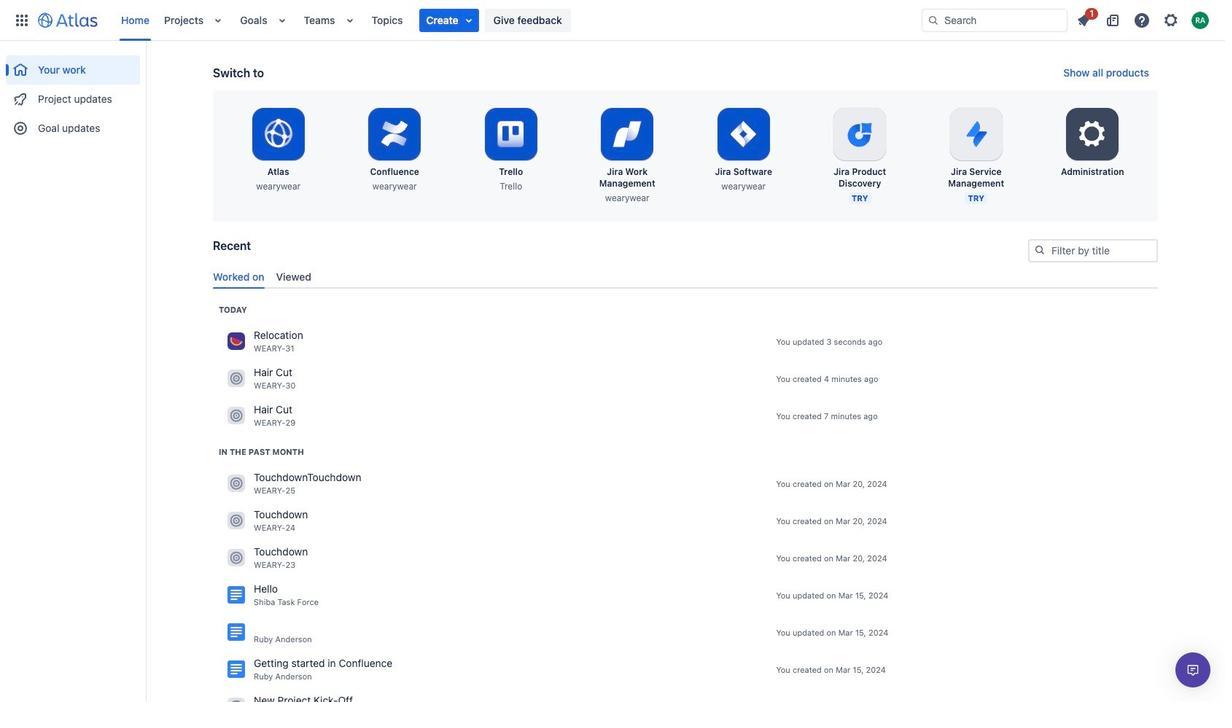 Task type: describe. For each thing, give the bounding box(es) containing it.
1 horizontal spatial list
[[1071, 5, 1217, 32]]

1 confluence image from the top
[[228, 587, 245, 604]]

2 townsquare image from the top
[[228, 512, 245, 530]]

3 townsquare image from the top
[[228, 475, 245, 493]]

0 vertical spatial settings image
[[1163, 11, 1180, 29]]

1 horizontal spatial list item
[[1071, 5, 1098, 32]]

help image
[[1133, 11, 1151, 29]]

4 townsquare image from the top
[[228, 549, 245, 567]]

1 townsquare image from the top
[[228, 370, 245, 388]]

1 townsquare image from the top
[[228, 333, 245, 350]]

Search field
[[922, 8, 1068, 32]]

5 townsquare image from the top
[[228, 698, 245, 702]]



Task type: vqa. For each thing, say whether or not it's contained in the screenshot.
open icon at top right
no



Task type: locate. For each thing, give the bounding box(es) containing it.
3 confluence image from the top
[[228, 661, 245, 679]]

0 horizontal spatial list
[[114, 0, 922, 40]]

account image
[[1192, 11, 1209, 29]]

confluence image
[[228, 587, 245, 604], [228, 624, 245, 641], [228, 661, 245, 679]]

1 horizontal spatial settings image
[[1163, 11, 1180, 29]]

search image
[[928, 14, 939, 26]]

heading for 2nd townsquare icon from the bottom
[[219, 304, 247, 316]]

2 townsquare image from the top
[[228, 407, 245, 425]]

0 vertical spatial townsquare image
[[228, 333, 245, 350]]

list item
[[1071, 5, 1098, 32], [419, 8, 479, 32]]

1 vertical spatial settings image
[[1075, 117, 1110, 152]]

list item inside top element
[[419, 8, 479, 32]]

heading
[[219, 304, 247, 316], [219, 446, 304, 458]]

townsquare image
[[228, 333, 245, 350], [228, 512, 245, 530]]

open intercom messenger image
[[1184, 662, 1202, 679]]

0 horizontal spatial settings image
[[1075, 117, 1110, 152]]

heading for 3rd townsquare image from the bottom of the page
[[219, 446, 304, 458]]

1 heading from the top
[[219, 304, 247, 316]]

banner
[[0, 0, 1225, 41]]

notifications image
[[1075, 11, 1093, 29]]

settings image
[[1163, 11, 1180, 29], [1075, 117, 1110, 152]]

0 vertical spatial heading
[[219, 304, 247, 316]]

Filter by title field
[[1030, 241, 1157, 261]]

townsquare image
[[228, 370, 245, 388], [228, 407, 245, 425], [228, 475, 245, 493], [228, 549, 245, 567], [228, 698, 245, 702]]

search image
[[1034, 244, 1046, 256]]

2 confluence image from the top
[[228, 624, 245, 641]]

None search field
[[922, 8, 1068, 32]]

tab list
[[207, 265, 1164, 289]]

0 horizontal spatial list item
[[419, 8, 479, 32]]

2 heading from the top
[[219, 446, 304, 458]]

group
[[6, 41, 140, 147]]

1 vertical spatial townsquare image
[[228, 512, 245, 530]]

1 vertical spatial heading
[[219, 446, 304, 458]]

0 vertical spatial confluence image
[[228, 587, 245, 604]]

2 vertical spatial confluence image
[[228, 661, 245, 679]]

1 vertical spatial confluence image
[[228, 624, 245, 641]]

switch to... image
[[13, 11, 31, 29]]

list
[[114, 0, 922, 40], [1071, 5, 1217, 32]]

top element
[[9, 0, 922, 40]]



